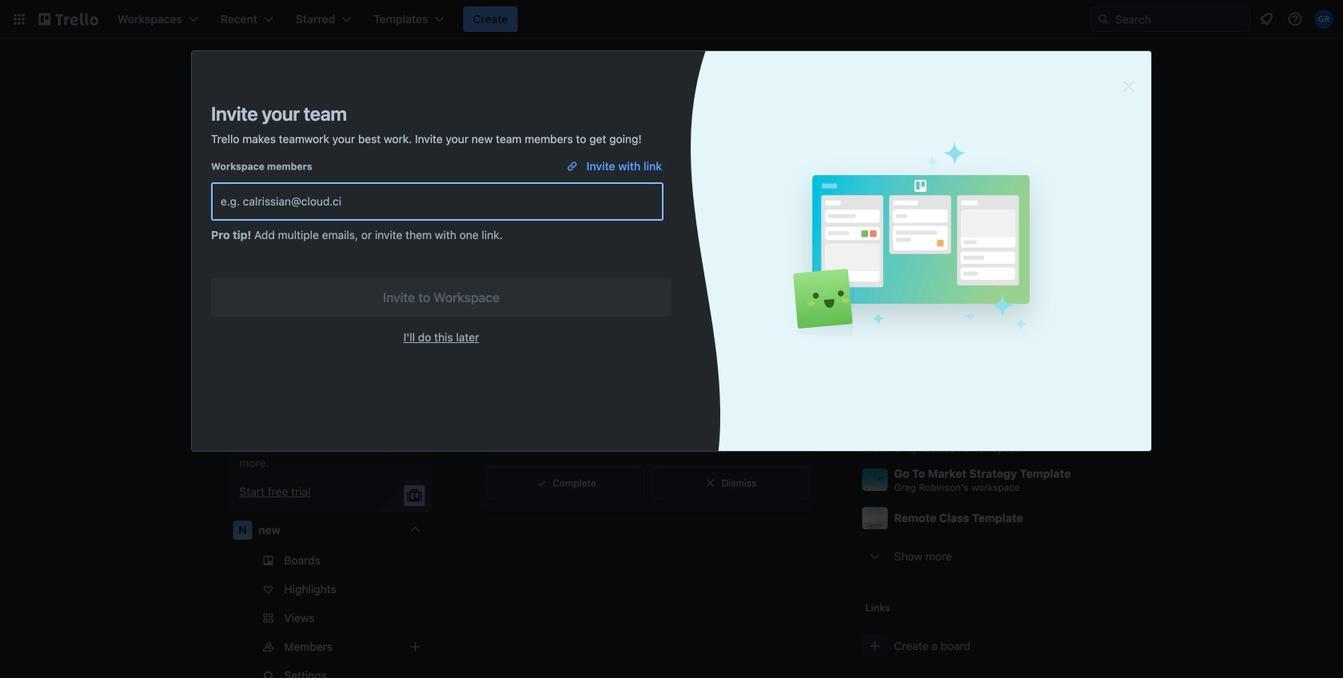 Task type: locate. For each thing, give the bounding box(es) containing it.
click to star 1-on-1 meeting agenda. it will show up at the top of your boards list. image
[[1103, 434, 1119, 450]]

Search field
[[1110, 8, 1250, 30]]

add image
[[406, 337, 425, 356], [406, 638, 425, 657]]

1 vertical spatial add image
[[406, 638, 425, 657]]

0 vertical spatial add image
[[406, 337, 425, 356]]

1 add image from the top
[[406, 337, 425, 356]]

home image
[[233, 139, 252, 158]]

2 add image from the top
[[406, 638, 425, 657]]

greg robinson (gregrobinson96) image
[[1315, 10, 1334, 29]]



Task type: vqa. For each thing, say whether or not it's contained in the screenshot.
template board icon
yes



Task type: describe. For each thing, give the bounding box(es) containing it.
0 notifications image
[[1258, 10, 1277, 29]]

primary element
[[0, 0, 1344, 38]]

open information menu image
[[1288, 11, 1304, 27]]

search image
[[1098, 13, 1110, 26]]

template board image
[[233, 107, 252, 126]]

e.g. calrissian@cloud.ci text field
[[221, 187, 654, 216]]



